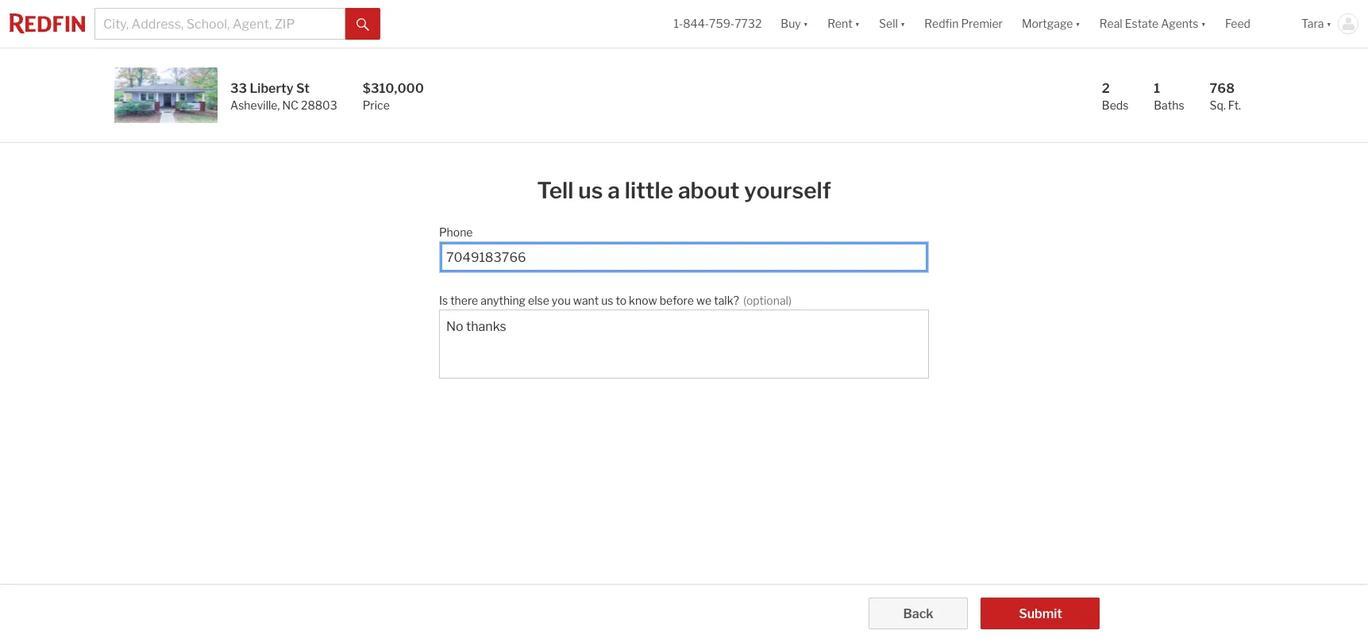 Task type: vqa. For each thing, say whether or not it's contained in the screenshot.
"Share"
no



Task type: locate. For each thing, give the bounding box(es) containing it.
$310,000 price
[[363, 81, 424, 112]]

premier
[[961, 17, 1003, 30]]

5 ▾ from the left
[[1201, 17, 1206, 30]]

33 liberty st asheville , nc 28803
[[230, 81, 337, 112]]

phone. required field. element
[[439, 218, 921, 241]]

mortgage ▾ button
[[1013, 0, 1090, 48]]

is
[[439, 294, 448, 307]]

▾
[[804, 17, 809, 30], [855, 17, 860, 30], [901, 17, 906, 30], [1076, 17, 1081, 30], [1201, 17, 1206, 30], [1327, 17, 1332, 30]]

768 sq. ft.
[[1210, 81, 1241, 112]]

price
[[363, 98, 390, 112]]

us left to
[[601, 294, 614, 307]]

1 baths
[[1154, 81, 1185, 112]]

tell
[[537, 177, 574, 204]]

▾ right agents
[[1201, 17, 1206, 30]]

redfin
[[925, 17, 959, 30]]

buy ▾ button
[[781, 0, 809, 48]]

1 ▾ from the left
[[804, 17, 809, 30]]

mortgage ▾ button
[[1022, 0, 1081, 48]]

sq.
[[1210, 98, 1226, 112]]

real estate agents ▾ button
[[1090, 0, 1216, 48]]

768
[[1210, 81, 1235, 96]]

anything
[[481, 294, 526, 307]]

1 vertical spatial us
[[601, 294, 614, 307]]

sell
[[879, 17, 898, 30]]

$310,000
[[363, 81, 424, 96]]

buy ▾
[[781, 17, 809, 30]]

▾ right tara
[[1327, 17, 1332, 30]]

▾ right sell
[[901, 17, 906, 30]]

▾ for tara ▾
[[1327, 17, 1332, 30]]

know
[[629, 294, 657, 307]]

to
[[616, 294, 627, 307]]

us left the a
[[579, 177, 603, 204]]

about
[[678, 177, 740, 204]]

▾ inside dropdown button
[[1201, 17, 1206, 30]]

buy
[[781, 17, 801, 30]]

submit
[[1019, 607, 1063, 622]]

,
[[278, 98, 280, 112]]

buy ▾ button
[[772, 0, 818, 48]]

2 ▾ from the left
[[855, 17, 860, 30]]

▾ for mortgage ▾
[[1076, 17, 1081, 30]]

beds
[[1102, 98, 1129, 112]]

33
[[230, 81, 247, 96]]

1-844-759-7732
[[674, 17, 762, 30]]

Is there anything else you want us to know before we talk? text field
[[446, 318, 922, 371]]

rent
[[828, 17, 853, 30]]

4 ▾ from the left
[[1076, 17, 1081, 30]]

back
[[903, 607, 934, 622]]

844-
[[683, 17, 709, 30]]

28803
[[301, 98, 337, 112]]

st
[[296, 81, 310, 96]]

6 ▾ from the left
[[1327, 17, 1332, 30]]

▾ right buy
[[804, 17, 809, 30]]

0 vertical spatial us
[[579, 177, 603, 204]]

▾ right the rent
[[855, 17, 860, 30]]

sell ▾ button
[[879, 0, 906, 48]]

feed
[[1226, 17, 1251, 30]]

yourself
[[744, 177, 831, 204]]

2
[[1102, 81, 1110, 96]]

real
[[1100, 17, 1123, 30]]

3 ▾ from the left
[[901, 17, 906, 30]]

mortgage
[[1022, 17, 1073, 30]]

▾ right mortgage
[[1076, 17, 1081, 30]]

us
[[579, 177, 603, 204], [601, 294, 614, 307]]

Phone telephone field
[[446, 250, 922, 265]]



Task type: describe. For each thing, give the bounding box(es) containing it.
City, Address, School, Agent, ZIP search field
[[95, 8, 346, 40]]

there
[[450, 294, 478, 307]]

sell ▾
[[879, 17, 906, 30]]

real estate agents ▾ link
[[1100, 0, 1206, 48]]

agents
[[1161, 17, 1199, 30]]

want
[[573, 294, 599, 307]]

feed button
[[1216, 0, 1292, 48]]

rent ▾ button
[[818, 0, 870, 48]]

redfin premier
[[925, 17, 1003, 30]]

1-
[[674, 17, 683, 30]]

▾ for buy ▾
[[804, 17, 809, 30]]

tara
[[1302, 17, 1324, 30]]

7732
[[735, 17, 762, 30]]

1
[[1154, 81, 1161, 96]]

liberty
[[250, 81, 294, 96]]

a
[[608, 177, 620, 204]]

▾ for rent ▾
[[855, 17, 860, 30]]

redfin premier button
[[915, 0, 1013, 48]]

2 beds
[[1102, 81, 1129, 112]]

is there anything else you want us to know before we talk? element
[[439, 286, 921, 310]]

rent ▾ button
[[828, 0, 860, 48]]

baths
[[1154, 98, 1185, 112]]

tara ▾
[[1302, 17, 1332, 30]]

else
[[528, 294, 549, 307]]

little
[[625, 177, 674, 204]]

tell us a little about yourself
[[537, 177, 831, 204]]

mortgage ▾
[[1022, 17, 1081, 30]]

submit search image
[[357, 18, 369, 31]]

we
[[697, 294, 712, 307]]

sell ▾ button
[[870, 0, 915, 48]]

real estate agents ▾
[[1100, 17, 1206, 30]]

▾ for sell ▾
[[901, 17, 906, 30]]

submit button
[[981, 598, 1100, 630]]

ft.
[[1229, 98, 1241, 112]]

759-
[[709, 17, 735, 30]]

before
[[660, 294, 694, 307]]

is there anything else you want us to know before we talk?
[[439, 294, 739, 307]]

talk?
[[714, 294, 739, 307]]

phone
[[439, 226, 473, 239]]

1-844-759-7732 link
[[674, 17, 762, 30]]

estate
[[1125, 17, 1159, 30]]

rent ▾
[[828, 17, 860, 30]]

nc
[[282, 98, 299, 112]]

asheville
[[230, 98, 278, 112]]

you
[[552, 294, 571, 307]]

back button
[[869, 598, 969, 630]]



